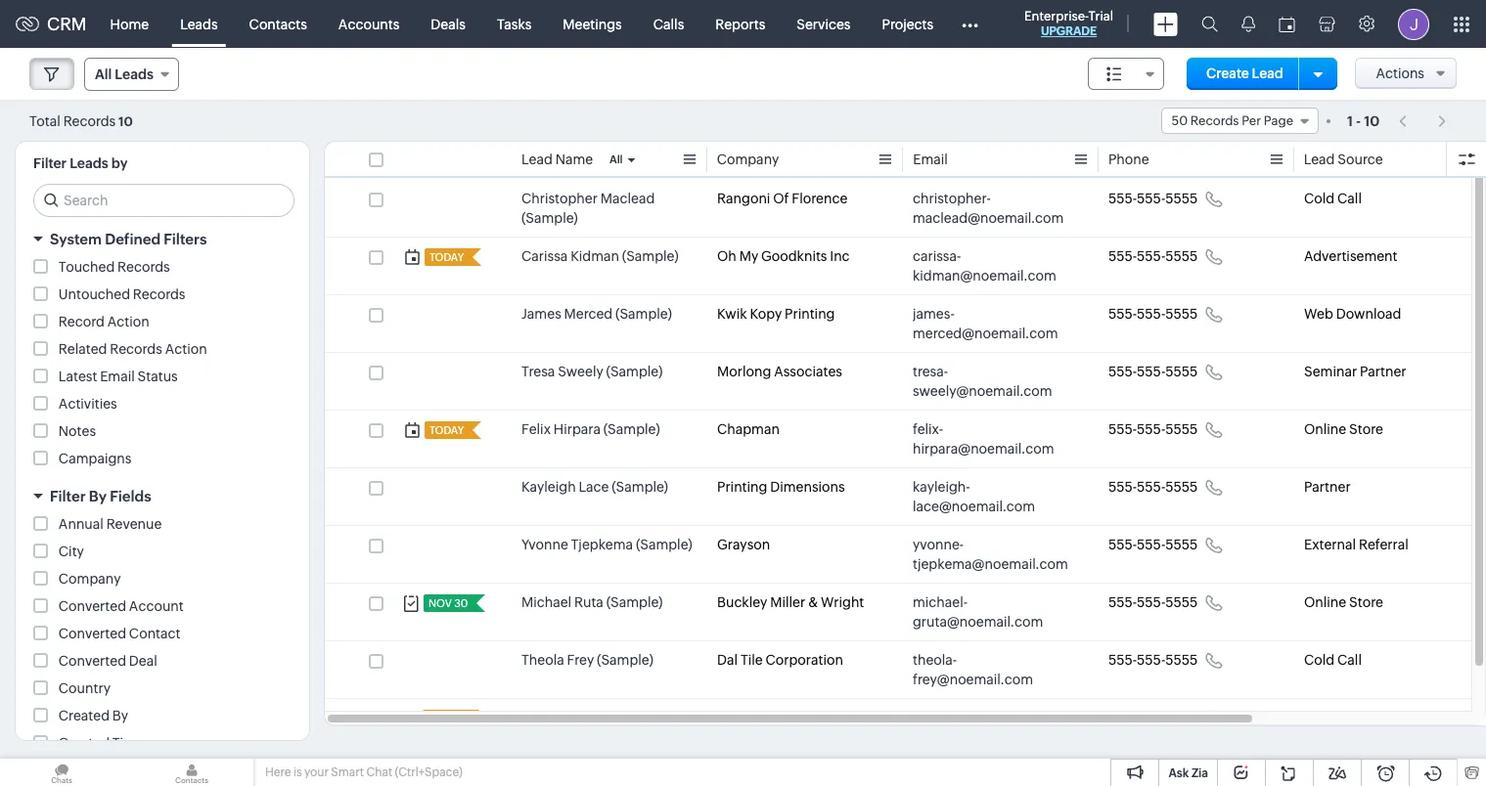 Task type: locate. For each thing, give the bounding box(es) containing it.
2 created from the top
[[59, 736, 110, 751]]

leads for filter leads by
[[70, 156, 108, 171]]

(sample) right kidman
[[622, 248, 679, 264]]

2 vertical spatial converted
[[59, 653, 126, 669]]

michael- gruta@noemail.com
[[913, 595, 1043, 630]]

michael ruta (sample)
[[521, 595, 663, 610]]

leads down home link
[[115, 67, 153, 82]]

2 advertisement from the top
[[1304, 710, 1397, 726]]

1 horizontal spatial action
[[165, 341, 207, 357]]

felix
[[521, 422, 551, 437]]

0 vertical spatial store
[[1349, 422, 1383, 437]]

online store for michael- gruta@noemail.com
[[1304, 595, 1383, 610]]

meetings link
[[547, 0, 638, 47]]

created down created by
[[59, 736, 110, 751]]

10 for total records 10
[[118, 114, 133, 129]]

felix hirpara (sample) link
[[521, 420, 660, 439]]

2 horizontal spatial lead
[[1304, 152, 1335, 167]]

1 vertical spatial email
[[100, 369, 135, 384]]

1 online from the top
[[1304, 422, 1346, 437]]

3 555-555-5555 from the top
[[1108, 306, 1198, 322]]

1 horizontal spatial email
[[913, 152, 948, 167]]

1 vertical spatial online
[[1304, 595, 1346, 610]]

1 cold call from the top
[[1304, 191, 1362, 206]]

lead left name
[[521, 152, 553, 167]]

0 vertical spatial cold call
[[1304, 191, 1362, 206]]

email up "christopher-"
[[913, 152, 948, 167]]

1 advertisement from the top
[[1304, 248, 1397, 264]]

1 horizontal spatial by
[[112, 708, 128, 724]]

10 inside total records 10
[[118, 114, 133, 129]]

today for carissa kidman (sample)
[[429, 251, 464, 263]]

all up total records 10 on the top
[[95, 67, 112, 82]]

inc
[[830, 248, 850, 264]]

ruta
[[574, 595, 603, 610]]

theola
[[521, 653, 564, 668]]

hirpara
[[554, 422, 601, 437]]

leads left by
[[70, 156, 108, 171]]

action up "related records action"
[[107, 314, 149, 330]]

1 vertical spatial advertisement
[[1304, 710, 1397, 726]]

created down country
[[59, 708, 110, 724]]

online for felix- hirpara@noemail.com
[[1304, 422, 1346, 437]]

oh my goodknits inc
[[717, 248, 850, 264]]

cold for theola- frey@noemail.com
[[1304, 653, 1335, 668]]

5555 for yvonne- tjepkema@noemail.com
[[1165, 537, 1198, 553]]

lead name
[[521, 152, 593, 167]]

printing up grayson
[[717, 479, 767, 495]]

signals image
[[1241, 16, 1255, 32]]

reports
[[715, 16, 765, 32]]

1 vertical spatial action
[[165, 341, 207, 357]]

(sample) right kitzman at the left of page
[[612, 710, 669, 726]]

converted up "converted contact" at the left bottom of page
[[59, 599, 126, 614]]

partner right seminar
[[1360, 364, 1406, 380]]

per
[[1242, 113, 1261, 128]]

row group containing christopher maclead (sample)
[[325, 180, 1486, 757]]

10 555-555-5555 from the top
[[1108, 710, 1198, 726]]

meetings
[[563, 16, 622, 32]]

1 vertical spatial created
[[59, 736, 110, 751]]

record action
[[59, 314, 149, 330]]

2 converted from the top
[[59, 626, 126, 642]]

chats image
[[0, 759, 123, 787]]

2 555-555-5555 from the top
[[1108, 248, 1198, 264]]

lead right create
[[1252, 66, 1283, 81]]

5555 for james- merced@noemail.com
[[1165, 306, 1198, 322]]

all for all leads
[[95, 67, 112, 82]]

0 horizontal spatial action
[[107, 314, 149, 330]]

0 vertical spatial advertisement
[[1304, 248, 1397, 264]]

1 vertical spatial call
[[1337, 653, 1362, 668]]

0 vertical spatial converted
[[59, 599, 126, 614]]

lead
[[1252, 66, 1283, 81], [521, 152, 553, 167], [1304, 152, 1335, 167]]

555-
[[1108, 191, 1137, 206], [1137, 191, 1165, 206], [1108, 248, 1137, 264], [1137, 248, 1165, 264], [1108, 306, 1137, 322], [1137, 306, 1165, 322], [1108, 364, 1137, 380], [1137, 364, 1165, 380], [1108, 422, 1137, 437], [1137, 422, 1165, 437], [1108, 479, 1137, 495], [1137, 479, 1165, 495], [1108, 537, 1137, 553], [1137, 537, 1165, 553], [1108, 595, 1137, 610], [1137, 595, 1165, 610], [1108, 653, 1137, 668], [1137, 653, 1165, 668], [1108, 710, 1137, 726], [1137, 710, 1165, 726]]

advertisement
[[1304, 248, 1397, 264], [1304, 710, 1397, 726]]

tresa sweely (sample)
[[521, 364, 663, 380]]

(sample) right merced at the top left of the page
[[615, 306, 672, 322]]

1 cold from the top
[[1304, 191, 1335, 206]]

records right 50
[[1190, 113, 1239, 128]]

upgrade
[[1041, 24, 1097, 38]]

create lead
[[1206, 66, 1283, 81]]

accounts link
[[323, 0, 415, 47]]

2 online from the top
[[1304, 595, 1346, 610]]

is
[[293, 766, 302, 780]]

10 up by
[[118, 114, 133, 129]]

partner up external
[[1304, 479, 1351, 495]]

2 call from the top
[[1337, 653, 1362, 668]]

account
[[129, 599, 184, 614]]

company
[[717, 152, 779, 167], [59, 571, 121, 587]]

cold call for christopher- maclead@noemail.com
[[1304, 191, 1362, 206]]

create
[[1206, 66, 1249, 81]]

0 vertical spatial cold
[[1304, 191, 1335, 206]]

partner
[[1360, 364, 1406, 380], [1304, 479, 1351, 495]]

1 vertical spatial converted
[[59, 626, 126, 642]]

james-
[[913, 306, 955, 322]]

all inside field
[[95, 67, 112, 82]]

1 vertical spatial by
[[112, 708, 128, 724]]

0 vertical spatial by
[[89, 488, 107, 505]]

(sample) right tjepkema in the bottom of the page
[[636, 537, 692, 553]]

0 vertical spatial email
[[913, 152, 948, 167]]

0 vertical spatial printing
[[785, 306, 835, 322]]

external
[[1304, 537, 1356, 553]]

2 cold call from the top
[[1304, 653, 1362, 668]]

1 vertical spatial cold call
[[1304, 653, 1362, 668]]

(sample) right frey
[[597, 653, 653, 668]]

6 555-555-5555 from the top
[[1108, 479, 1198, 495]]

0 vertical spatial online
[[1304, 422, 1346, 437]]

profile image
[[1398, 8, 1429, 40]]

(sample) right 'sweely'
[[606, 364, 663, 380]]

0 vertical spatial today link
[[425, 248, 466, 266]]

0 vertical spatial filter
[[33, 156, 67, 171]]

all leads
[[95, 67, 153, 82]]

0 horizontal spatial company
[[59, 571, 121, 587]]

1 call from the top
[[1337, 191, 1362, 206]]

1 vertical spatial cold
[[1304, 653, 1335, 668]]

0 horizontal spatial all
[[95, 67, 112, 82]]

Search text field
[[34, 185, 293, 216]]

created for created by
[[59, 708, 110, 724]]

size image
[[1107, 66, 1122, 83]]

today link
[[425, 248, 466, 266], [425, 422, 466, 439], [423, 710, 464, 728]]

store down 'external referral'
[[1349, 595, 1383, 610]]

calendar image
[[1279, 16, 1295, 32]]

555-555-5555 for kayleigh- lace@noemail.com
[[1108, 479, 1198, 495]]

carissa
[[521, 248, 568, 264]]

leads inside field
[[115, 67, 153, 82]]

contacts link
[[233, 0, 323, 47]]

action up status
[[165, 341, 207, 357]]

filter up annual
[[50, 488, 86, 505]]

actions
[[1376, 66, 1424, 81]]

store down seminar partner
[[1349, 422, 1383, 437]]

2 cold from the top
[[1304, 653, 1335, 668]]

5555 for felix- hirpara@noemail.com
[[1165, 422, 1198, 437]]

1 online store from the top
[[1304, 422, 1383, 437]]

by for created
[[112, 708, 128, 724]]

1 store from the top
[[1349, 422, 1383, 437]]

tjepkema@noemail.com
[[913, 557, 1068, 572]]

by
[[111, 156, 128, 171]]

7 555-555-5555 from the top
[[1108, 537, 1198, 553]]

1 horizontal spatial company
[[717, 152, 779, 167]]

5555
[[1165, 191, 1198, 206], [1165, 248, 1198, 264], [1165, 306, 1198, 322], [1165, 364, 1198, 380], [1165, 422, 1198, 437], [1165, 479, 1198, 495], [1165, 537, 1198, 553], [1165, 595, 1198, 610], [1165, 653, 1198, 668], [1165, 710, 1198, 726]]

advertisement for chau- kitzman@noemail.com
[[1304, 710, 1397, 726]]

search image
[[1201, 16, 1218, 32]]

1 555-555-5555 from the top
[[1108, 191, 1198, 206]]

create menu image
[[1153, 12, 1178, 36]]

online store down seminar partner
[[1304, 422, 1383, 437]]

projects link
[[866, 0, 949, 47]]

0 vertical spatial call
[[1337, 191, 1362, 206]]

converted for converted account
[[59, 599, 126, 614]]

records
[[63, 113, 116, 129], [1190, 113, 1239, 128], [118, 259, 170, 275], [133, 287, 185, 302], [110, 341, 162, 357]]

chau kitzman (sample) link
[[521, 708, 669, 728]]

by inside dropdown button
[[89, 488, 107, 505]]

by up annual revenue
[[89, 488, 107, 505]]

theola- frey@noemail.com link
[[913, 651, 1069, 690]]

printing
[[785, 306, 835, 322], [717, 479, 767, 495]]

1 horizontal spatial lead
[[1252, 66, 1283, 81]]

tresa-
[[913, 364, 948, 380]]

(sample) right lace
[[612, 479, 668, 495]]

10 5555 from the top
[[1165, 710, 1198, 726]]

1 created from the top
[[59, 708, 110, 724]]

online store down 'external referral'
[[1304, 595, 1383, 610]]

7 5555 from the top
[[1165, 537, 1198, 553]]

1 vertical spatial company
[[59, 571, 121, 587]]

deal
[[129, 653, 157, 669]]

4 5555 from the top
[[1165, 364, 1198, 380]]

calls
[[653, 16, 684, 32]]

projects
[[882, 16, 933, 32]]

records for 50
[[1190, 113, 1239, 128]]

3 5555 from the top
[[1165, 306, 1198, 322]]

untouched records
[[59, 287, 185, 302]]

theola frey (sample)
[[521, 653, 653, 668]]

555-555-5555 for carissa- kidman@noemail.com
[[1108, 248, 1198, 264]]

2 vertical spatial today link
[[423, 710, 464, 728]]

smart
[[331, 766, 364, 780]]

1 vertical spatial today link
[[425, 422, 466, 439]]

1 horizontal spatial all
[[609, 154, 623, 165]]

(sample) for chau kitzman (sample)
[[612, 710, 669, 726]]

company up rangoni
[[717, 152, 779, 167]]

(sample) right ruta
[[606, 595, 663, 610]]

5 5555 from the top
[[1165, 422, 1198, 437]]

None field
[[1088, 58, 1164, 90]]

(sample) inside 'link'
[[615, 306, 672, 322]]

1 vertical spatial leads
[[115, 67, 153, 82]]

wright
[[821, 595, 864, 610]]

1 converted from the top
[[59, 599, 126, 614]]

navigation
[[1389, 107, 1457, 135]]

kayleigh lace (sample)
[[521, 479, 668, 495]]

(sample) for tresa sweely (sample)
[[606, 364, 663, 380]]

555-555-5555
[[1108, 191, 1198, 206], [1108, 248, 1198, 264], [1108, 306, 1198, 322], [1108, 364, 1198, 380], [1108, 422, 1198, 437], [1108, 479, 1198, 495], [1108, 537, 1198, 553], [1108, 595, 1198, 610], [1108, 653, 1198, 668], [1108, 710, 1198, 726]]

1
[[1347, 113, 1353, 129]]

(sample) right "hirpara"
[[603, 422, 660, 437]]

0 vertical spatial company
[[717, 152, 779, 167]]

home
[[110, 16, 149, 32]]

0 horizontal spatial partner
[[1304, 479, 1351, 495]]

1 vertical spatial printing
[[717, 479, 767, 495]]

(sample) inside "link"
[[603, 422, 660, 437]]

created
[[59, 708, 110, 724], [59, 736, 110, 751]]

9 555-555-5555 from the top
[[1108, 653, 1198, 668]]

lead for lead name
[[521, 152, 553, 167]]

lead source
[[1304, 152, 1383, 167]]

lead left 'source'
[[1304, 152, 1335, 167]]

4 555-555-5555 from the top
[[1108, 364, 1198, 380]]

nov 30
[[428, 598, 468, 609]]

1 vertical spatial partner
[[1304, 479, 1351, 495]]

printing right kopy
[[785, 306, 835, 322]]

frey@noemail.com
[[913, 672, 1033, 688]]

kayleigh- lace@noemail.com
[[913, 479, 1035, 515]]

1 vertical spatial store
[[1349, 595, 1383, 610]]

records down touched records
[[133, 287, 185, 302]]

by up "time"
[[112, 708, 128, 724]]

name
[[555, 152, 593, 167]]

9 5555 from the top
[[1165, 653, 1198, 668]]

555-555-5555 for michael- gruta@noemail.com
[[1108, 595, 1198, 610]]

online store for felix- hirpara@noemail.com
[[1304, 422, 1383, 437]]

10 right -
[[1364, 113, 1380, 129]]

filter down the total
[[33, 156, 67, 171]]

services
[[797, 16, 851, 32]]

trial
[[1088, 9, 1113, 23]]

converted for converted contact
[[59, 626, 126, 642]]

0 vertical spatial created
[[59, 708, 110, 724]]

records inside field
[[1190, 113, 1239, 128]]

created by
[[59, 708, 128, 724]]

leads right home
[[180, 16, 218, 32]]

2 vertical spatial leads
[[70, 156, 108, 171]]

8 555-555-5555 from the top
[[1108, 595, 1198, 610]]

50 records per page
[[1172, 113, 1293, 128]]

yvonne- tjepkema@noemail.com
[[913, 537, 1068, 572]]

cold call for theola- frey@noemail.com
[[1304, 653, 1362, 668]]

(sample) for theola frey (sample)
[[597, 653, 653, 668]]

theola- frey@noemail.com
[[913, 653, 1033, 688]]

555-555-5555 for felix- hirpara@noemail.com
[[1108, 422, 1198, 437]]

james merced (sample) link
[[521, 304, 672, 324]]

5 555-555-5555 from the top
[[1108, 422, 1198, 437]]

1 vertical spatial online store
[[1304, 595, 1383, 610]]

email down "related records action"
[[100, 369, 135, 384]]

2 online store from the top
[[1304, 595, 1383, 610]]

cold for christopher- maclead@noemail.com
[[1304, 191, 1335, 206]]

yvonne-
[[913, 537, 964, 553]]

5555 for michael- gruta@noemail.com
[[1165, 595, 1198, 610]]

converted up "converted deal"
[[59, 626, 126, 642]]

chau kitzman (sample)
[[521, 710, 669, 726]]

chapman
[[717, 422, 780, 437]]

converted up country
[[59, 653, 126, 669]]

0 horizontal spatial lead
[[521, 152, 553, 167]]

0 horizontal spatial leads
[[70, 156, 108, 171]]

0 horizontal spatial printing
[[717, 479, 767, 495]]

0 vertical spatial partner
[[1360, 364, 1406, 380]]

Other Modules field
[[949, 8, 991, 40]]

miller
[[770, 595, 805, 610]]

555-555-5555 for tresa- sweely@noemail.com
[[1108, 364, 1198, 380]]

0 vertical spatial all
[[95, 67, 112, 82]]

0 horizontal spatial by
[[89, 488, 107, 505]]

action
[[107, 314, 149, 330], [165, 341, 207, 357]]

annual revenue
[[59, 517, 162, 532]]

company down city
[[59, 571, 121, 587]]

accounts
[[338, 16, 399, 32]]

0 vertical spatial online store
[[1304, 422, 1383, 437]]

frey
[[567, 653, 594, 668]]

1 5555 from the top
[[1165, 191, 1198, 206]]

0 vertical spatial today
[[429, 251, 464, 263]]

records down defined
[[118, 259, 170, 275]]

felix-
[[913, 422, 943, 437]]

1 horizontal spatial 10
[[1364, 113, 1380, 129]]

(sample) for christopher maclead (sample)
[[521, 210, 578, 226]]

1 vertical spatial all
[[609, 154, 623, 165]]

2 store from the top
[[1349, 595, 1383, 610]]

2 5555 from the top
[[1165, 248, 1198, 264]]

0 vertical spatial action
[[107, 314, 149, 330]]

by
[[89, 488, 107, 505], [112, 708, 128, 724]]

3 converted from the top
[[59, 653, 126, 669]]

10 for 1 - 10
[[1364, 113, 1380, 129]]

christopher-
[[913, 191, 991, 206]]

row group
[[325, 180, 1486, 757]]

online down external
[[1304, 595, 1346, 610]]

felix- hirpara@noemail.com link
[[913, 420, 1069, 459]]

all up maclead
[[609, 154, 623, 165]]

filter inside dropdown button
[[50, 488, 86, 505]]

records up "filter leads by"
[[63, 113, 116, 129]]

online down seminar
[[1304, 422, 1346, 437]]

1 vertical spatial filter
[[50, 488, 86, 505]]

1 vertical spatial today
[[429, 425, 464, 436]]

profile element
[[1386, 0, 1441, 47]]

1 horizontal spatial leads
[[115, 67, 153, 82]]

notes
[[59, 424, 96, 439]]

6 5555 from the top
[[1165, 479, 1198, 495]]

0 horizontal spatial 10
[[118, 114, 133, 129]]

today link for felix
[[425, 422, 466, 439]]

2 horizontal spatial leads
[[180, 16, 218, 32]]

fields
[[110, 488, 151, 505]]

8 5555 from the top
[[1165, 595, 1198, 610]]

(sample) inside christopher maclead (sample)
[[521, 210, 578, 226]]

(sample) down the christopher
[[521, 210, 578, 226]]

maclead@noemail.com
[[913, 210, 1064, 226]]

email
[[913, 152, 948, 167], [100, 369, 135, 384]]

records up latest email status
[[110, 341, 162, 357]]



Task type: vqa. For each thing, say whether or not it's contained in the screenshot.
mmm d, yyyy text box related to To
no



Task type: describe. For each thing, give the bounding box(es) containing it.
5555 for theola- frey@noemail.com
[[1165, 653, 1198, 668]]

christopher- maclead@noemail.com link
[[913, 189, 1069, 228]]

seminar
[[1304, 364, 1357, 380]]

page
[[1264, 113, 1293, 128]]

search element
[[1190, 0, 1230, 48]]

lead for lead source
[[1304, 152, 1335, 167]]

total
[[29, 113, 60, 129]]

0 horizontal spatial email
[[100, 369, 135, 384]]

create lead button
[[1187, 58, 1303, 90]]

home link
[[94, 0, 164, 47]]

tresa- sweely@noemail.com link
[[913, 362, 1069, 401]]

records for total
[[63, 113, 116, 129]]

deals
[[431, 16, 466, 32]]

records for untouched
[[133, 287, 185, 302]]

555-555-5555 for theola- frey@noemail.com
[[1108, 653, 1198, 668]]

0 vertical spatial leads
[[180, 16, 218, 32]]

carissa-
[[913, 248, 961, 264]]

source
[[1338, 152, 1383, 167]]

revenue
[[106, 517, 162, 532]]

&
[[808, 595, 818, 610]]

5555 for tresa- sweely@noemail.com
[[1165, 364, 1198, 380]]

converted deal
[[59, 653, 157, 669]]

lead inside create lead button
[[1252, 66, 1283, 81]]

filter for filter by fields
[[50, 488, 86, 505]]

tjepkema
[[571, 537, 633, 553]]

seminar partner
[[1304, 364, 1406, 380]]

morlong
[[717, 364, 771, 380]]

2 vertical spatial today
[[428, 713, 462, 725]]

5555 for kayleigh- lace@noemail.com
[[1165, 479, 1198, 495]]

download
[[1336, 306, 1401, 322]]

filter for filter leads by
[[33, 156, 67, 171]]

james- merced@noemail.com link
[[913, 304, 1069, 343]]

create menu element
[[1142, 0, 1190, 47]]

reports link
[[700, 0, 781, 47]]

touched
[[59, 259, 115, 275]]

50 Records Per Page field
[[1161, 108, 1319, 134]]

5555 for chau- kitzman@noemail.com
[[1165, 710, 1198, 726]]

sweely@noemail.com
[[913, 383, 1052, 399]]

advertisement for carissa- kidman@noemail.com
[[1304, 248, 1397, 264]]

(sample) for felix hirpara (sample)
[[603, 422, 660, 437]]

yvonne tjepkema (sample)
[[521, 537, 692, 553]]

here is your smart chat (ctrl+space)
[[265, 766, 462, 780]]

1 horizontal spatial printing
[[785, 306, 835, 322]]

(sample) for james merced (sample)
[[615, 306, 672, 322]]

store for michael- gruta@noemail.com
[[1349, 595, 1383, 610]]

michael- gruta@noemail.com link
[[913, 593, 1069, 632]]

theola-
[[913, 653, 957, 668]]

tile
[[740, 653, 763, 668]]

kopy
[[750, 306, 782, 322]]

records for related
[[110, 341, 162, 357]]

felix hirpara (sample)
[[521, 422, 660, 437]]

today for felix hirpara (sample)
[[429, 425, 464, 436]]

created for created time
[[59, 736, 110, 751]]

michael-
[[913, 595, 968, 610]]

kayleigh
[[521, 479, 576, 495]]

converted account
[[59, 599, 184, 614]]

kitzman
[[558, 710, 610, 726]]

printing dimensions
[[717, 479, 845, 495]]

gruta@noemail.com
[[913, 614, 1043, 630]]

system defined filters button
[[16, 222, 309, 256]]

buckley miller & wright
[[717, 595, 864, 610]]

city
[[59, 544, 84, 560]]

goodknits
[[761, 248, 827, 264]]

1 horizontal spatial partner
[[1360, 364, 1406, 380]]

tresa
[[521, 364, 555, 380]]

(sample) for carissa kidman (sample)
[[622, 248, 679, 264]]

filter leads by
[[33, 156, 128, 171]]

external referral
[[1304, 537, 1408, 553]]

all for all
[[609, 154, 623, 165]]

hirpara@noemail.com
[[913, 441, 1054, 457]]

5555 for christopher- maclead@noemail.com
[[1165, 191, 1198, 206]]

converted for converted deal
[[59, 653, 126, 669]]

(sample) for kayleigh lace (sample)
[[612, 479, 668, 495]]

felix- hirpara@noemail.com
[[913, 422, 1054, 457]]

your
[[304, 766, 329, 780]]

system
[[50, 231, 102, 248]]

leads for all leads
[[115, 67, 153, 82]]

latest email status
[[59, 369, 178, 384]]

call for christopher- maclead@noemail.com
[[1337, 191, 1362, 206]]

michael
[[521, 595, 571, 610]]

store for felix- hirpara@noemail.com
[[1349, 422, 1383, 437]]

crm
[[47, 14, 87, 34]]

chau- kitzman@noemail.com link
[[913, 708, 1069, 747]]

converted contact
[[59, 626, 180, 642]]

filters
[[164, 231, 207, 248]]

by for filter
[[89, 488, 107, 505]]

555-555-5555 for yvonne- tjepkema@noemail.com
[[1108, 537, 1198, 553]]

lace@noemail.com
[[913, 499, 1035, 515]]

555-555-5555 for chau- kitzman@noemail.com
[[1108, 710, 1198, 726]]

(sample) for michael ruta (sample)
[[606, 595, 663, 610]]

kwik
[[717, 306, 747, 322]]

merced@noemail.com
[[913, 326, 1058, 341]]

signals element
[[1230, 0, 1267, 48]]

online for michael- gruta@noemail.com
[[1304, 595, 1346, 610]]

kidman@noemail.com
[[913, 268, 1056, 284]]

chau- kitzman@noemail.com
[[913, 710, 1059, 745]]

chat
[[366, 766, 392, 780]]

call for theola- frey@noemail.com
[[1337, 653, 1362, 668]]

time
[[112, 736, 144, 751]]

touched records
[[59, 259, 170, 275]]

services link
[[781, 0, 866, 47]]

sweely
[[558, 364, 603, 380]]

business
[[773, 710, 829, 726]]

(ctrl+space)
[[395, 766, 462, 780]]

kitzman@noemail.com
[[913, 730, 1059, 745]]

All Leads field
[[84, 58, 179, 91]]

related records action
[[59, 341, 207, 357]]

(sample) for yvonne tjepkema (sample)
[[636, 537, 692, 553]]

enterprise-
[[1024, 9, 1088, 23]]

deals link
[[415, 0, 481, 47]]

status
[[138, 369, 178, 384]]

555-555-5555 for james- merced@noemail.com
[[1108, 306, 1198, 322]]

referral
[[1359, 537, 1408, 553]]

555-555-5555 for christopher- maclead@noemail.com
[[1108, 191, 1198, 206]]

tasks link
[[481, 0, 547, 47]]

today link for carissa
[[425, 248, 466, 266]]

records for touched
[[118, 259, 170, 275]]

5555 for carissa- kidman@noemail.com
[[1165, 248, 1198, 264]]

chau-
[[913, 710, 949, 726]]

contacts image
[[130, 759, 253, 787]]

carissa- kidman@noemail.com link
[[913, 247, 1069, 286]]



